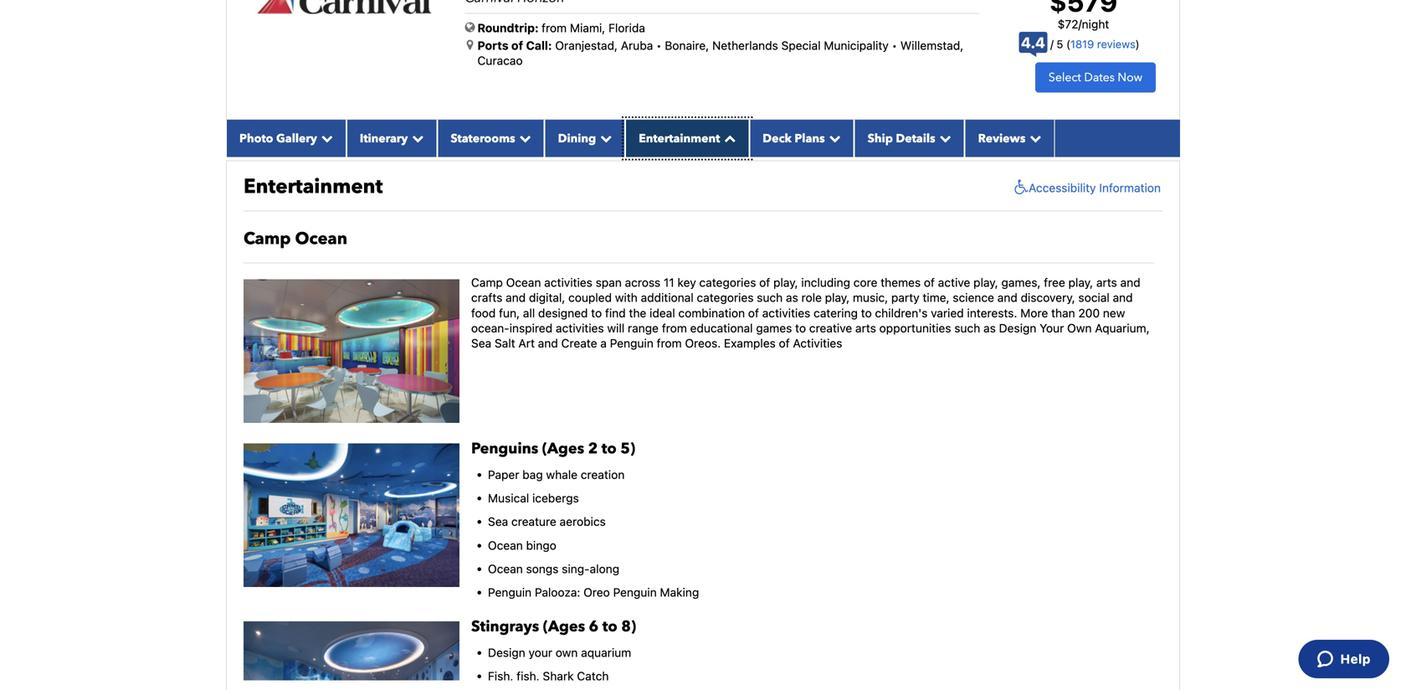Task type: vqa. For each thing, say whether or not it's contained in the screenshot.
Balcony within the the Balcony from $455 avg per person
no



Task type: describe. For each thing, give the bounding box(es) containing it.
paper
[[488, 468, 520, 481]]

to right 6
[[603, 616, 618, 637]]

a
[[601, 336, 607, 350]]

music,
[[853, 291, 889, 305]]

1 vertical spatial entertainment
[[244, 173, 383, 200]]

oreos.
[[685, 336, 721, 350]]

own
[[556, 646, 578, 659]]

night
[[1082, 17, 1110, 31]]

camp for camp ocean activities span across 11 key categories of play, including core themes of active play, games, free play, arts and crafts and digital, coupled with additional categories such as role play, music, party time, science and discovery, social and food fun, all designed to find the ideal combination of activities catering to children's varied interests. more than 200 new ocean-inspired activities will range from educational games to creative arts opportunities such as design your own aquarium, sea salt art and create a penguin from oreos. examples of activities
[[471, 275, 503, 289]]

science
[[953, 291, 995, 305]]

aerobics
[[560, 515, 606, 529]]

$72 / night
[[1058, 17, 1110, 31]]

0 vertical spatial activities
[[545, 275, 593, 289]]

5)
[[621, 438, 636, 459]]

with
[[615, 291, 638, 305]]

inspired
[[510, 321, 553, 335]]

0 horizontal spatial design
[[488, 646, 526, 659]]

aquarium,
[[1096, 321, 1150, 335]]

oranjestad, aruba • bonaire, netherlands special municipality •
[[556, 39, 898, 52]]

crafts
[[471, 291, 503, 305]]

opportunities
[[880, 321, 952, 335]]

1 vertical spatial such
[[955, 321, 981, 335]]

including
[[802, 275, 851, 289]]

special
[[782, 39, 821, 52]]

)
[[1136, 38, 1140, 50]]

stingrays
[[471, 616, 539, 637]]

play, left including
[[774, 275, 799, 289]]

municipality
[[824, 39, 889, 52]]

select          dates now link
[[1036, 62, 1157, 93]]

0 horizontal spatial as
[[786, 291, 799, 305]]

creature
[[512, 515, 557, 529]]

wheelchair image
[[1011, 179, 1029, 196]]

netherlands
[[713, 39, 779, 52]]

gallery
[[276, 130, 317, 146]]

design inside camp ocean activities span across 11 key categories of play, including core themes of active play, games, free play, arts and crafts and digital, coupled with additional categories such as role play, music, party time, science and discovery, social and food fun, all designed to find the ideal combination of activities catering to children's varied interests. more than 200 new ocean-inspired activities will range from educational games to creative arts opportunities such as design your own aquarium, sea salt art and create a penguin from oreos. examples of activities
[[1000, 321, 1037, 335]]

2
[[588, 438, 598, 459]]

your
[[529, 646, 553, 659]]

(ages for stingrays
[[543, 616, 585, 637]]

along
[[590, 562, 620, 576]]

children's
[[876, 306, 928, 320]]

will
[[607, 321, 625, 335]]

oranjestad,
[[556, 39, 618, 52]]

11
[[664, 275, 675, 289]]

2 vertical spatial from
[[657, 336, 682, 350]]

ideal
[[650, 306, 676, 320]]

(ages for penguins
[[542, 438, 585, 459]]

core
[[854, 275, 878, 289]]

photo gallery
[[240, 130, 317, 146]]

party
[[892, 291, 920, 305]]

camp ocean activities span across 11 key categories of play, including core themes of active play, games, free play, arts and crafts and digital, coupled with additional categories such as role play, music, party time, science and discovery, social and food fun, all designed to find the ideal combination of activities catering to children's varied interests. more than 200 new ocean-inspired activities will range from educational games to creative arts opportunities such as design your own aquarium, sea salt art and create a penguin from oreos. examples of activities
[[471, 275, 1150, 350]]

designed
[[538, 306, 588, 320]]

$72
[[1058, 17, 1079, 31]]

combination
[[679, 306, 745, 320]]

ship details button
[[855, 120, 965, 157]]

0 vertical spatial categories
[[700, 275, 757, 289]]

deck
[[763, 130, 792, 146]]

0 vertical spatial from
[[542, 21, 567, 35]]

varied
[[931, 306, 964, 320]]

map marker image
[[467, 39, 474, 51]]

photo
[[240, 130, 273, 146]]

2 vertical spatial activities
[[556, 321, 604, 335]]

songs
[[526, 562, 559, 576]]

own
[[1068, 321, 1092, 335]]

your
[[1040, 321, 1065, 335]]

across
[[625, 275, 661, 289]]

play, up catering
[[825, 291, 850, 305]]

plans
[[795, 130, 825, 146]]

penguin up 8)
[[613, 586, 657, 599]]

0 horizontal spatial arts
[[856, 321, 877, 335]]

0 vertical spatial such
[[757, 291, 783, 305]]

examples
[[724, 336, 776, 350]]

coupled
[[569, 291, 612, 305]]

than
[[1052, 306, 1076, 320]]

/ for $72
[[1079, 17, 1082, 31]]

shark
[[543, 669, 574, 683]]

willemstad, curacao
[[478, 39, 964, 68]]

fun,
[[499, 306, 520, 320]]

1819 reviews link
[[1071, 38, 1136, 50]]

active
[[939, 275, 971, 289]]

penguin inside camp ocean activities span across 11 key categories of play, including core themes of active play, games, free play, arts and crafts and digital, coupled with additional categories such as role play, music, party time, science and discovery, social and food fun, all designed to find the ideal combination of activities catering to children's varied interests. more than 200 new ocean-inspired activities will range from educational games to creative arts opportunities such as design your own aquarium, sea salt art and create a penguin from oreos. examples of activities
[[610, 336, 654, 350]]

/ for 4.4
[[1051, 38, 1054, 50]]

accessibility information link
[[1011, 179, 1162, 196]]

chevron down image for itinerary
[[408, 132, 424, 144]]

social
[[1079, 291, 1110, 305]]

ocean inside camp ocean activities span across 11 key categories of play, including core themes of active play, games, free play, arts and crafts and digital, coupled with additional categories such as role play, music, party time, science and discovery, social and food fun, all designed to find the ideal combination of activities catering to children's varied interests. more than 200 new ocean-inspired activities will range from educational games to creative arts opportunities such as design your own aquarium, sea salt art and create a penguin from oreos. examples of activities
[[506, 275, 541, 289]]

4.4 / 5 ( 1819 reviews )
[[1022, 34, 1140, 52]]

span
[[596, 275, 622, 289]]

1 vertical spatial from
[[662, 321, 687, 335]]

chevron down image for reviews
[[1026, 132, 1042, 144]]

to down music,
[[861, 306, 872, 320]]

camp ocean
[[244, 227, 348, 250]]

the
[[629, 306, 647, 320]]

design your own aquarium
[[488, 646, 632, 659]]

2 • from the left
[[892, 39, 898, 52]]

educational
[[691, 321, 753, 335]]

curacao
[[478, 54, 523, 68]]

oreo
[[584, 586, 610, 599]]

globe image
[[465, 21, 475, 33]]

aruba
[[621, 39, 653, 52]]

1 vertical spatial sea
[[488, 515, 508, 529]]

aquarium
[[581, 646, 632, 659]]



Task type: locate. For each thing, give the bounding box(es) containing it.
to up 'activities' in the right of the page
[[796, 321, 807, 335]]

penguins
[[471, 438, 539, 459]]

1 horizontal spatial entertainment
[[639, 130, 720, 146]]

to
[[591, 306, 602, 320], [861, 306, 872, 320], [796, 321, 807, 335], [602, 438, 617, 459], [603, 616, 618, 637]]

reviews button
[[965, 120, 1055, 157]]

1 horizontal spatial •
[[892, 39, 898, 52]]

such down varied
[[955, 321, 981, 335]]

design down more
[[1000, 321, 1037, 335]]

from down range
[[657, 336, 682, 350]]

entertainment main content
[[218, 0, 1189, 690]]

to down "coupled"
[[591, 306, 602, 320]]

1 horizontal spatial as
[[984, 321, 996, 335]]

chevron down image inside ship details dropdown button
[[936, 132, 952, 144]]

chevron down image inside itinerary dropdown button
[[408, 132, 424, 144]]

(ages up whale
[[542, 438, 585, 459]]

/ up 4.4 / 5 ( 1819 reviews )
[[1079, 17, 1082, 31]]

0 horizontal spatial chevron down image
[[317, 132, 333, 144]]

entertainment button
[[626, 120, 750, 157]]

miami,
[[570, 21, 606, 35]]

staterooms
[[451, 130, 516, 146]]

interests.
[[968, 306, 1018, 320]]

chevron down image left entertainment dropdown button
[[596, 132, 612, 144]]

8)
[[622, 616, 636, 637]]

catch
[[577, 669, 609, 683]]

(ages up "own"
[[543, 616, 585, 637]]

of
[[512, 39, 523, 52], [760, 275, 771, 289], [924, 275, 935, 289], [749, 306, 759, 320], [779, 336, 790, 350]]

chevron down image
[[408, 132, 424, 144], [516, 132, 531, 144], [596, 132, 612, 144], [936, 132, 952, 144], [1026, 132, 1042, 144]]

ocean bingo
[[488, 538, 557, 552]]

/ left 5 at the right top of the page
[[1051, 38, 1054, 50]]

fish, fish, shark catch
[[488, 669, 609, 683]]

role
[[802, 291, 822, 305]]

making
[[660, 586, 699, 599]]

icebergs
[[533, 491, 579, 505]]

creative
[[810, 321, 853, 335]]

creation
[[581, 468, 625, 481]]

activities up games
[[763, 306, 811, 320]]

sea down 'musical'
[[488, 515, 508, 529]]

information
[[1100, 181, 1162, 195]]

sea inside camp ocean activities span across 11 key categories of play, including core themes of active play, games, free play, arts and crafts and digital, coupled with additional categories such as role play, music, party time, science and discovery, social and food fun, all designed to find the ideal combination of activities catering to children's varied interests. more than 200 new ocean-inspired activities will range from educational games to creative arts opportunities such as design your own aquarium, sea salt art and create a penguin from oreos. examples of activities
[[471, 336, 492, 350]]

penguin
[[610, 336, 654, 350], [488, 586, 532, 599], [613, 586, 657, 599]]

paper bag whale creation
[[488, 468, 625, 481]]

dates
[[1085, 69, 1115, 85]]

0 vertical spatial as
[[786, 291, 799, 305]]

1 vertical spatial (ages
[[543, 616, 585, 637]]

arts up social
[[1097, 275, 1118, 289]]

chevron down image inside the staterooms dropdown button
[[516, 132, 531, 144]]

chevron down image for plans
[[825, 132, 841, 144]]

camp for camp ocean
[[244, 227, 291, 250]]

bonaire,
[[665, 39, 710, 52]]

arts down music,
[[856, 321, 877, 335]]

0 horizontal spatial camp
[[244, 227, 291, 250]]

ship details
[[868, 130, 936, 146]]

entertainment inside dropdown button
[[639, 130, 720, 146]]

chevron down image
[[317, 132, 333, 144], [825, 132, 841, 144]]

3 chevron down image from the left
[[596, 132, 612, 144]]

0 horizontal spatial /
[[1051, 38, 1054, 50]]

ocean
[[295, 227, 348, 250], [506, 275, 541, 289], [488, 538, 523, 552], [488, 562, 523, 576]]

1 chevron down image from the left
[[317, 132, 333, 144]]

accessibility information
[[1029, 181, 1162, 195]]

call:
[[526, 39, 552, 52]]

chevron up image
[[720, 132, 736, 144]]

4.4
[[1022, 34, 1046, 52]]

chevron down image inside dining dropdown button
[[596, 132, 612, 144]]

0 vertical spatial entertainment
[[639, 130, 720, 146]]

catering
[[814, 306, 858, 320]]

activities
[[793, 336, 843, 350]]

chevron down image left ship
[[825, 132, 841, 144]]

as left role
[[786, 291, 799, 305]]

now
[[1118, 69, 1143, 85]]

themes
[[881, 275, 921, 289]]

2 chevron down image from the left
[[825, 132, 841, 144]]

such up games
[[757, 291, 783, 305]]

ocean-
[[471, 321, 510, 335]]

activities up create
[[556, 321, 604, 335]]

photo gallery button
[[226, 120, 347, 157]]

chevron down image left staterooms
[[408, 132, 424, 144]]

select
[[1049, 69, 1082, 85]]

as down interests.
[[984, 321, 996, 335]]

from down the ideal
[[662, 321, 687, 335]]

penguin up 'stingrays'
[[488, 586, 532, 599]]

• left willemstad,
[[892, 39, 898, 52]]

4 chevron down image from the left
[[936, 132, 952, 144]]

games,
[[1002, 275, 1041, 289]]

5 chevron down image from the left
[[1026, 132, 1042, 144]]

1 chevron down image from the left
[[408, 132, 424, 144]]

1 horizontal spatial design
[[1000, 321, 1037, 335]]

0 horizontal spatial entertainment
[[244, 173, 383, 200]]

•
[[657, 39, 662, 52], [892, 39, 898, 52]]

chevron down image for dining
[[596, 132, 612, 144]]

1 horizontal spatial camp
[[471, 275, 503, 289]]

200
[[1079, 306, 1100, 320]]

chevron down image inside photo gallery dropdown button
[[317, 132, 333, 144]]

1 vertical spatial as
[[984, 321, 996, 335]]

1 horizontal spatial such
[[955, 321, 981, 335]]

chevron down image left dining
[[516, 132, 531, 144]]

select          dates now
[[1049, 69, 1143, 85]]

sea down ocean-
[[471, 336, 492, 350]]

range
[[628, 321, 659, 335]]

1 vertical spatial camp
[[471, 275, 503, 289]]

(
[[1067, 38, 1071, 50]]

time,
[[923, 291, 950, 305]]

find
[[605, 306, 626, 320]]

stingrays (ages 6 to 8)
[[471, 616, 636, 637]]

1 horizontal spatial arts
[[1097, 275, 1118, 289]]

musical
[[488, 491, 529, 505]]

sea creature aerobics
[[488, 515, 606, 529]]

1 vertical spatial arts
[[856, 321, 877, 335]]

/ inside 4.4 / 5 ( 1819 reviews )
[[1051, 38, 1054, 50]]

1 • from the left
[[657, 39, 662, 52]]

activities up 'digital,'
[[545, 275, 593, 289]]

ship
[[868, 130, 893, 146]]

discovery,
[[1021, 291, 1076, 305]]

florida
[[609, 21, 646, 35]]

musical icebergs
[[488, 491, 579, 505]]

chevron down image inside the deck plans "dropdown button"
[[825, 132, 841, 144]]

0 horizontal spatial such
[[757, 291, 783, 305]]

0 vertical spatial design
[[1000, 321, 1037, 335]]

fish,
[[517, 669, 540, 683]]

food
[[471, 306, 496, 320]]

0 vertical spatial (ages
[[542, 438, 585, 459]]

such
[[757, 291, 783, 305], [955, 321, 981, 335]]

ports
[[478, 39, 509, 52]]

sing-
[[562, 562, 590, 576]]

free
[[1044, 275, 1066, 289]]

• right aruba
[[657, 39, 662, 52]]

0 vertical spatial camp
[[244, 227, 291, 250]]

chevron down image left itinerary at the left
[[317, 132, 333, 144]]

1 vertical spatial design
[[488, 646, 526, 659]]

1819
[[1071, 38, 1095, 50]]

fish,
[[488, 669, 514, 683]]

1 vertical spatial categories
[[697, 291, 754, 305]]

ocean songs sing-along
[[488, 562, 620, 576]]

1 horizontal spatial chevron down image
[[825, 132, 841, 144]]

salt
[[495, 336, 516, 350]]

penguins (ages 2 to 5)
[[471, 438, 636, 459]]

chevron down image for staterooms
[[516, 132, 531, 144]]

play,
[[774, 275, 799, 289], [974, 275, 999, 289], [1069, 275, 1094, 289], [825, 291, 850, 305]]

0 vertical spatial arts
[[1097, 275, 1118, 289]]

play, up science
[[974, 275, 999, 289]]

deck plans button
[[750, 120, 855, 157]]

ports of call:
[[478, 39, 552, 52]]

carnival cruise line image
[[256, 0, 436, 16]]

chevron down image for ship details
[[936, 132, 952, 144]]

additional
[[641, 291, 694, 305]]

play, up social
[[1069, 275, 1094, 289]]

and
[[1121, 275, 1141, 289], [506, 291, 526, 305], [998, 291, 1018, 305], [1113, 291, 1134, 305], [538, 336, 558, 350]]

chevron down image for gallery
[[317, 132, 333, 144]]

chevron down image inside reviews dropdown button
[[1026, 132, 1042, 144]]

design up fish,
[[488, 646, 526, 659]]

1 vertical spatial activities
[[763, 306, 811, 320]]

penguin palooza: oreo penguin making
[[488, 586, 699, 599]]

chevron down image left reviews
[[936, 132, 952, 144]]

to right '2'
[[602, 438, 617, 459]]

2 chevron down image from the left
[[516, 132, 531, 144]]

roundtrip:
[[478, 21, 539, 35]]

new
[[1104, 306, 1126, 320]]

from up call:
[[542, 21, 567, 35]]

0 horizontal spatial •
[[657, 39, 662, 52]]

1 vertical spatial /
[[1051, 38, 1054, 50]]

chevron down image up wheelchair icon
[[1026, 132, 1042, 144]]

camp inside camp ocean activities span across 11 key categories of play, including core themes of active play, games, free play, arts and crafts and digital, coupled with additional categories such as role play, music, party time, science and discovery, social and food fun, all designed to find the ideal combination of activities catering to children's varied interests. more than 200 new ocean-inspired activities will range from educational games to creative arts opportunities such as design your own aquarium, sea salt art and create a penguin from oreos. examples of activities
[[471, 275, 503, 289]]

0 vertical spatial sea
[[471, 336, 492, 350]]

deck plans
[[763, 130, 825, 146]]

(ages
[[542, 438, 585, 459], [543, 616, 585, 637]]

1 horizontal spatial /
[[1079, 17, 1082, 31]]

0 vertical spatial /
[[1079, 17, 1082, 31]]

dining
[[558, 130, 596, 146]]

bag
[[523, 468, 543, 481]]

penguin down range
[[610, 336, 654, 350]]

details
[[896, 130, 936, 146]]

activities
[[545, 275, 593, 289], [763, 306, 811, 320], [556, 321, 604, 335]]



